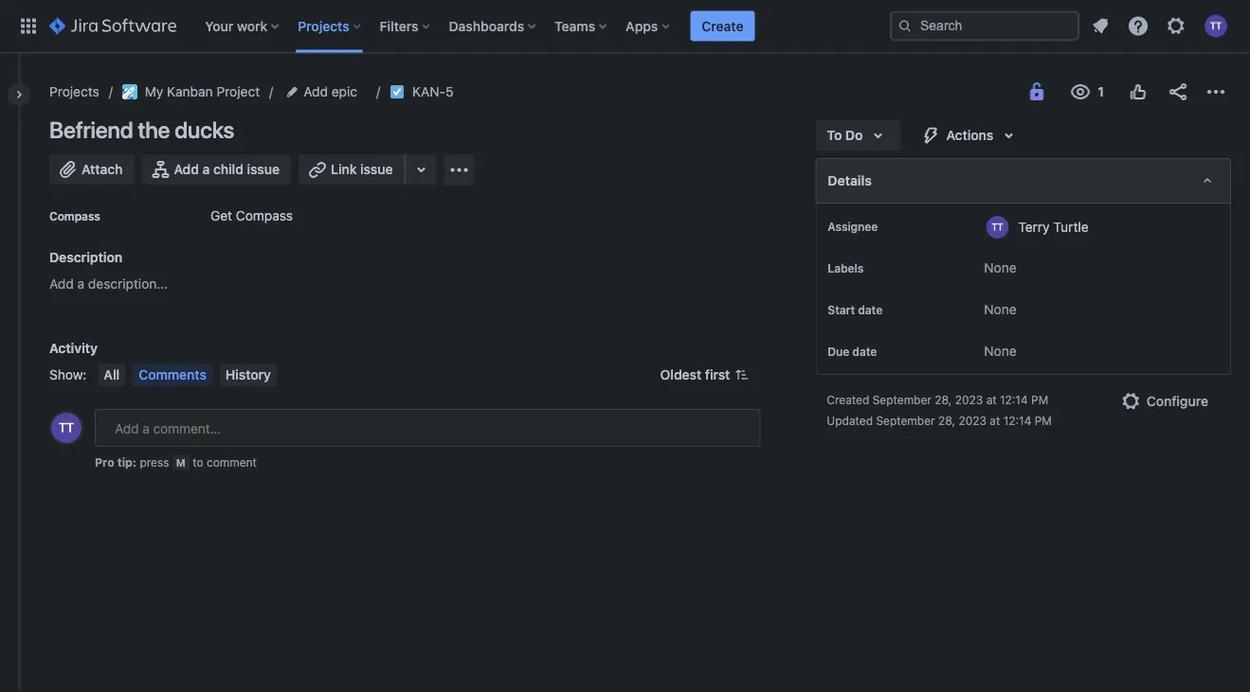 Task type: vqa. For each thing, say whether or not it's contained in the screenshot.
Do"
no



Task type: describe. For each thing, give the bounding box(es) containing it.
oldest first
[[660, 367, 730, 383]]

share image
[[1167, 81, 1190, 103]]

kanban
[[167, 84, 213, 100]]

details element
[[816, 158, 1231, 204]]

project
[[217, 84, 260, 100]]

do
[[846, 127, 863, 143]]

apps button
[[620, 11, 677, 41]]

menu bar containing all
[[94, 364, 280, 387]]

date for due date
[[853, 345, 877, 358]]

created
[[827, 393, 870, 407]]

Search field
[[890, 11, 1080, 41]]

link web pages and more image
[[410, 158, 433, 181]]

attach button
[[49, 155, 134, 185]]

my kanban project image
[[122, 84, 137, 100]]

0 vertical spatial pm
[[1031, 393, 1049, 407]]

issue inside button
[[247, 162, 280, 177]]

pro tip: press m to comment
[[95, 456, 257, 469]]

description
[[49, 250, 122, 265]]

dashboards
[[449, 18, 524, 34]]

actions image
[[1205, 81, 1228, 103]]

turtle
[[1054, 219, 1089, 235]]

m
[[176, 457, 186, 469]]

my kanban project
[[145, 84, 260, 100]]

add a description...
[[49, 276, 168, 292]]

oldest
[[660, 367, 702, 383]]

apps
[[626, 18, 658, 34]]

terry turtle
[[1018, 219, 1089, 235]]

configure
[[1147, 394, 1209, 410]]

1 vertical spatial 28,
[[938, 414, 956, 428]]

assignee
[[828, 220, 878, 233]]

appswitcher icon image
[[17, 15, 40, 37]]

kan-
[[412, 84, 446, 100]]

projects button
[[292, 11, 368, 41]]

configure link
[[1109, 387, 1220, 417]]

actions
[[947, 127, 994, 143]]

create
[[702, 18, 744, 34]]

ducks
[[175, 117, 234, 143]]

child
[[213, 162, 244, 177]]

projects for projects dropdown button
[[298, 18, 349, 34]]

5
[[446, 84, 454, 100]]

kan-5 link
[[412, 81, 454, 103]]

to do button
[[816, 120, 901, 151]]

1 vertical spatial 2023
[[959, 414, 987, 428]]

your profile and settings image
[[1205, 15, 1228, 37]]

newest first image
[[734, 368, 749, 383]]

0 vertical spatial at
[[986, 393, 997, 407]]

history button
[[220, 364, 277, 387]]

a for description...
[[77, 276, 84, 292]]

projects link
[[49, 81, 99, 103]]

befriend the ducks
[[49, 117, 234, 143]]

0 vertical spatial september
[[873, 393, 932, 407]]

1 vertical spatial at
[[990, 414, 1000, 428]]

activity
[[49, 341, 98, 356]]

press
[[140, 456, 169, 469]]

Add a comment… field
[[95, 410, 761, 447]]

my
[[145, 84, 163, 100]]

add for add a child issue
[[174, 162, 199, 177]]

start
[[828, 303, 855, 317]]

link issue button
[[299, 155, 406, 185]]

show:
[[49, 367, 87, 383]]

1 none from the top
[[984, 260, 1017, 276]]

description...
[[88, 276, 168, 292]]

due date
[[828, 345, 877, 358]]

search image
[[898, 18, 913, 34]]

add for add epic
[[304, 84, 328, 100]]

copy link to issue image
[[450, 83, 465, 99]]

the
[[138, 117, 170, 143]]

due
[[828, 345, 850, 358]]

add a child issue button
[[142, 155, 291, 185]]

updated
[[827, 414, 873, 428]]

filters button
[[374, 11, 438, 41]]

0 horizontal spatial compass
[[49, 209, 100, 223]]



Task type: locate. For each thing, give the bounding box(es) containing it.
a inside button
[[202, 162, 210, 177]]

1 horizontal spatial projects
[[298, 18, 349, 34]]

0 horizontal spatial a
[[77, 276, 84, 292]]

2023
[[955, 393, 983, 407], [959, 414, 987, 428]]

a left the child
[[202, 162, 210, 177]]

created september 28, 2023 at 12:14 pm updated september 28, 2023 at 12:14 pm
[[827, 393, 1052, 428]]

1 horizontal spatial a
[[202, 162, 210, 177]]

1 horizontal spatial issue
[[360, 162, 393, 177]]

add left the epic
[[304, 84, 328, 100]]

help image
[[1127, 15, 1150, 37]]

comments
[[139, 367, 207, 383]]

history
[[226, 367, 271, 383]]

projects
[[298, 18, 349, 34], [49, 84, 99, 100]]

primary element
[[11, 0, 890, 53]]

dashboards button
[[443, 11, 543, 41]]

28,
[[935, 393, 952, 407], [938, 414, 956, 428]]

your
[[205, 18, 233, 34]]

labels
[[828, 262, 864, 275]]

your work
[[205, 18, 268, 34]]

3 none from the top
[[984, 344, 1017, 359]]

projects up befriend
[[49, 84, 99, 100]]

work
[[237, 18, 268, 34]]

your work button
[[199, 11, 287, 41]]

1 vertical spatial a
[[77, 276, 84, 292]]

date right the due on the right of page
[[853, 345, 877, 358]]

0 vertical spatial date
[[858, 303, 883, 317]]

all button
[[98, 364, 125, 387]]

epic
[[332, 84, 357, 100]]

sidebar navigation image
[[0, 76, 42, 114]]

date right start
[[858, 303, 883, 317]]

link
[[331, 162, 357, 177]]

0 horizontal spatial add
[[49, 276, 74, 292]]

2 horizontal spatial add
[[304, 84, 328, 100]]

terry
[[1018, 219, 1050, 235]]

add epic
[[304, 84, 357, 100]]

add app image
[[448, 159, 471, 182]]

add inside button
[[174, 162, 199, 177]]

1 horizontal spatial add
[[174, 162, 199, 177]]

get compass
[[210, 208, 293, 224]]

filters
[[380, 18, 419, 34]]

september
[[873, 393, 932, 407], [876, 414, 935, 428]]

none for start
[[984, 302, 1017, 318]]

a
[[202, 162, 210, 177], [77, 276, 84, 292]]

add a child issue
[[174, 162, 280, 177]]

0 vertical spatial projects
[[298, 18, 349, 34]]

first
[[705, 367, 730, 383]]

issue
[[247, 162, 280, 177], [360, 162, 393, 177]]

menu bar
[[94, 364, 280, 387]]

issue right the child
[[247, 162, 280, 177]]

link issue
[[331, 162, 393, 177]]

task image
[[390, 84, 405, 100]]

compass
[[236, 208, 293, 224], [49, 209, 100, 223]]

kan-5
[[412, 84, 454, 100]]

1 vertical spatial date
[[853, 345, 877, 358]]

0 vertical spatial none
[[984, 260, 1017, 276]]

add epic button
[[283, 81, 363, 103]]

0 vertical spatial 28,
[[935, 393, 952, 407]]

teams button
[[549, 11, 614, 41]]

tip:
[[117, 456, 137, 469]]

add left the child
[[174, 162, 199, 177]]

1 horizontal spatial compass
[[236, 208, 293, 224]]

all
[[104, 367, 120, 383]]

projects up add epic popup button
[[298, 18, 349, 34]]

start date
[[828, 303, 883, 317]]

jira software image
[[49, 15, 177, 37], [49, 15, 177, 37]]

none for due
[[984, 344, 1017, 359]]

attach
[[82, 162, 123, 177]]

issue right link
[[360, 162, 393, 177]]

add for add a description...
[[49, 276, 74, 292]]

2 issue from the left
[[360, 162, 393, 177]]

teams
[[555, 18, 595, 34]]

comments button
[[133, 364, 212, 387]]

1 vertical spatial pm
[[1035, 414, 1052, 428]]

to
[[193, 456, 203, 469]]

2 none from the top
[[984, 302, 1017, 318]]

profile image of terry turtle image
[[51, 413, 82, 444]]

to
[[827, 127, 842, 143]]

compass up description
[[49, 209, 100, 223]]

1 issue from the left
[[247, 162, 280, 177]]

12:14
[[1000, 393, 1028, 407], [1004, 414, 1032, 428]]

0 horizontal spatial projects
[[49, 84, 99, 100]]

a for child
[[202, 162, 210, 177]]

details
[[828, 173, 872, 189]]

0 horizontal spatial issue
[[247, 162, 280, 177]]

date
[[858, 303, 883, 317], [853, 345, 877, 358]]

0 vertical spatial a
[[202, 162, 210, 177]]

september right the created
[[873, 393, 932, 407]]

pm
[[1031, 393, 1049, 407], [1035, 414, 1052, 428]]

banner
[[0, 0, 1250, 53]]

oldest first button
[[649, 364, 761, 387]]

my kanban project link
[[122, 81, 260, 103]]

none
[[984, 260, 1017, 276], [984, 302, 1017, 318], [984, 344, 1017, 359]]

comment
[[207, 456, 257, 469]]

a down description
[[77, 276, 84, 292]]

1 vertical spatial projects
[[49, 84, 99, 100]]

0 vertical spatial 2023
[[955, 393, 983, 407]]

add
[[304, 84, 328, 100], [174, 162, 199, 177], [49, 276, 74, 292]]

add inside popup button
[[304, 84, 328, 100]]

add down description
[[49, 276, 74, 292]]

vote options: no one has voted for this issue yet. image
[[1127, 81, 1150, 103]]

1 vertical spatial 12:14
[[1004, 414, 1032, 428]]

2 vertical spatial none
[[984, 344, 1017, 359]]

projects inside dropdown button
[[298, 18, 349, 34]]

0 vertical spatial 12:14
[[1000, 393, 1028, 407]]

september right 'updated'
[[876, 414, 935, 428]]

0 vertical spatial add
[[304, 84, 328, 100]]

at
[[986, 393, 997, 407], [990, 414, 1000, 428]]

pro
[[95, 456, 114, 469]]

compass right get
[[236, 208, 293, 224]]

actions button
[[909, 120, 1032, 151]]

notifications image
[[1089, 15, 1112, 37]]

date for start date
[[858, 303, 883, 317]]

1 vertical spatial september
[[876, 414, 935, 428]]

settings image
[[1165, 15, 1188, 37]]

get
[[210, 208, 232, 224]]

banner containing your work
[[0, 0, 1250, 53]]

1 vertical spatial add
[[174, 162, 199, 177]]

2 vertical spatial add
[[49, 276, 74, 292]]

projects for the projects link
[[49, 84, 99, 100]]

to do
[[827, 127, 863, 143]]

befriend
[[49, 117, 133, 143]]

create button
[[690, 11, 755, 41]]

1 vertical spatial none
[[984, 302, 1017, 318]]

issue inside button
[[360, 162, 393, 177]]



